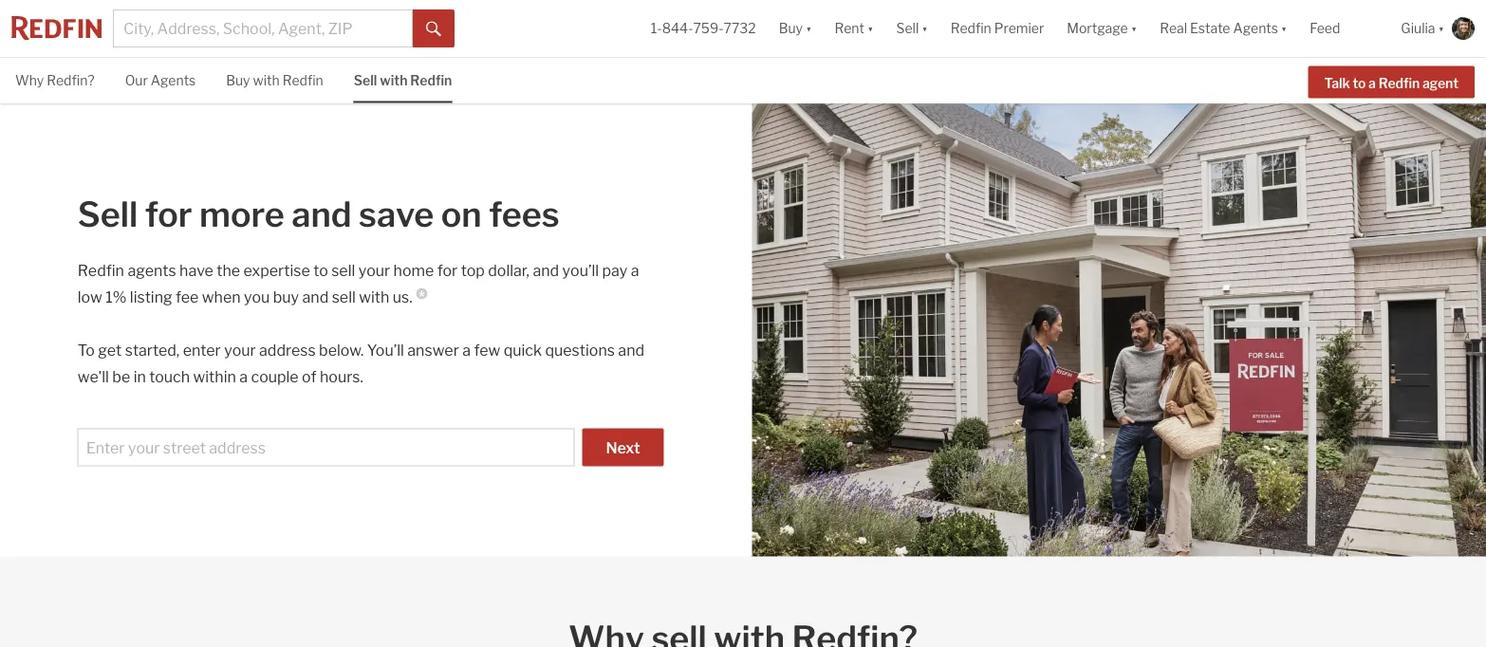 Task type: vqa. For each thing, say whether or not it's contained in the screenshot.
9 corresponding to 9 days
no



Task type: describe. For each thing, give the bounding box(es) containing it.
agent
[[1422, 75, 1459, 91]]

started,
[[125, 341, 180, 360]]

with inside redfin agents have the expertise to sell your home for top dollar, and you'll pay a low 1% listing fee when you buy and sell with us.
[[359, 288, 389, 307]]

save
[[359, 193, 434, 235]]

1-844-759-7732 link
[[651, 20, 756, 36]]

buy ▾ button
[[767, 0, 823, 57]]

hours.
[[320, 368, 363, 386]]

agents inside dropdown button
[[1233, 20, 1278, 36]]

redfin agents have the expertise to sell your home for top dollar, and you'll pay a low 1% listing fee when you buy and sell with us.
[[78, 262, 639, 307]]

buy for buy with redfin
[[226, 73, 250, 89]]

buy with redfin
[[226, 73, 323, 89]]

1-
[[651, 20, 662, 36]]

sell for sell with redfin
[[354, 73, 377, 89]]

you
[[244, 288, 270, 307]]

7732
[[724, 20, 756, 36]]

pay
[[602, 262, 628, 280]]

mortgage ▾ button
[[1067, 0, 1137, 57]]

buy ▾ button
[[779, 0, 812, 57]]

an agent with customers in front of a redfin listing sign image
[[752, 103, 1486, 556]]

we'll
[[78, 368, 109, 386]]

sell for sell for more and save on fees
[[78, 193, 138, 235]]

redfin down submit search icon
[[410, 73, 452, 89]]

1%
[[106, 288, 127, 307]]

premier
[[994, 20, 1044, 36]]

why redfin? link
[[15, 58, 95, 101]]

within
[[193, 368, 236, 386]]

user photo image
[[1452, 17, 1475, 40]]

sell ▾
[[896, 20, 928, 36]]

sell ▾ button
[[896, 0, 928, 57]]

▾ inside real estate agents ▾ link
[[1281, 20, 1287, 36]]

the
[[217, 262, 240, 280]]

sell for sell ▾
[[896, 20, 919, 36]]

talk to a redfin agent
[[1324, 75, 1459, 91]]

agents
[[128, 262, 176, 280]]

disclaimer image
[[416, 288, 428, 300]]

giulia
[[1401, 20, 1435, 36]]

dollar,
[[488, 262, 530, 280]]

you'll
[[367, 341, 404, 360]]

buy with redfin link
[[226, 58, 323, 101]]

rent ▾ button
[[835, 0, 873, 57]]

top
[[461, 262, 485, 280]]

buy
[[273, 288, 299, 307]]

have
[[179, 262, 213, 280]]

1-844-759-7732
[[651, 20, 756, 36]]

quick
[[504, 341, 542, 360]]

you'll
[[562, 262, 599, 280]]

us.
[[393, 288, 412, 307]]

more
[[199, 193, 285, 235]]

2 sell from the top
[[332, 288, 356, 307]]

real estate agents ▾ button
[[1148, 0, 1299, 57]]

with for sell
[[380, 73, 408, 89]]

1 vertical spatial agents
[[151, 73, 196, 89]]

below.
[[319, 341, 364, 360]]

sell with redfin link
[[354, 58, 452, 101]]

a right within on the left
[[239, 368, 248, 386]]

to inside redfin agents have the expertise to sell your home for top dollar, and you'll pay a low 1% listing fee when you buy and sell with us.
[[313, 262, 328, 280]]

to inside button
[[1353, 75, 1366, 91]]

talk to a redfin agent button
[[1308, 66, 1475, 98]]

redfin?
[[47, 73, 95, 89]]

redfin premier
[[951, 20, 1044, 36]]

City, Address, School, Agent, ZIP search field
[[113, 9, 413, 47]]

a left the few
[[462, 341, 471, 360]]

estate
[[1190, 20, 1230, 36]]

our
[[125, 73, 148, 89]]

▾ for mortgage ▾
[[1131, 20, 1137, 36]]

fee
[[176, 288, 199, 307]]

our agents
[[125, 73, 196, 89]]

redfin down city, address, school, agent, zip search field
[[282, 73, 323, 89]]

submit search image
[[426, 22, 441, 37]]

feed button
[[1299, 0, 1390, 57]]

redfin inside redfin agents have the expertise to sell your home for top dollar, and you'll pay a low 1% listing fee when you buy and sell with us.
[[78, 262, 124, 280]]

mortgage
[[1067, 20, 1128, 36]]

when
[[202, 288, 241, 307]]

and up expertise
[[292, 193, 352, 235]]

real estate agents ▾
[[1160, 20, 1287, 36]]

0 vertical spatial for
[[145, 193, 192, 235]]



Task type: locate. For each thing, give the bounding box(es) containing it.
buy inside buy ▾ dropdown button
[[779, 20, 803, 36]]

few
[[474, 341, 500, 360]]

and
[[292, 193, 352, 235], [533, 262, 559, 280], [302, 288, 329, 307], [618, 341, 644, 360]]

▾ inside sell ▾ dropdown button
[[922, 20, 928, 36]]

6 ▾ from the left
[[1438, 20, 1444, 36]]

home
[[393, 262, 434, 280]]

and inside to get started, enter your address below. you'll answer a few quick questions and we'll be in touch within a couple of hours.
[[618, 341, 644, 360]]

0 vertical spatial sell
[[331, 262, 355, 280]]

844-
[[662, 20, 693, 36]]

▾ inside mortgage ▾ dropdown button
[[1131, 20, 1137, 36]]

your up within on the left
[[224, 341, 256, 360]]

3 ▾ from the left
[[922, 20, 928, 36]]

2 ▾ from the left
[[867, 20, 873, 36]]

why
[[15, 73, 44, 89]]

sell
[[331, 262, 355, 280], [332, 288, 356, 307]]

sell up agents
[[78, 193, 138, 235]]

agents right our in the top left of the page
[[151, 73, 196, 89]]

▾ right mortgage
[[1131, 20, 1137, 36]]

0 vertical spatial to
[[1353, 75, 1366, 91]]

your inside redfin agents have the expertise to sell your home for top dollar, and you'll pay a low 1% listing fee when you buy and sell with us.
[[358, 262, 390, 280]]

sell
[[896, 20, 919, 36], [354, 73, 377, 89], [78, 193, 138, 235]]

1 vertical spatial sell
[[354, 73, 377, 89]]

0 horizontal spatial your
[[224, 341, 256, 360]]

to right expertise
[[313, 262, 328, 280]]

talk
[[1324, 75, 1350, 91]]

0 horizontal spatial to
[[313, 262, 328, 280]]

low
[[78, 288, 102, 307]]

sell right the buy with redfin
[[354, 73, 377, 89]]

▾ for buy ▾
[[806, 20, 812, 36]]

sell right the rent ▾ at right top
[[896, 20, 919, 36]]

couple
[[251, 368, 299, 386]]

▾ left feed
[[1281, 20, 1287, 36]]

sell for more and save on fees
[[78, 193, 559, 235]]

▾
[[806, 20, 812, 36], [867, 20, 873, 36], [922, 20, 928, 36], [1131, 20, 1137, 36], [1281, 20, 1287, 36], [1438, 20, 1444, 36]]

enter
[[183, 341, 221, 360]]

sell down sell for more and save on fees
[[331, 262, 355, 280]]

buy right 7732 on the top of the page
[[779, 20, 803, 36]]

with for buy
[[253, 73, 280, 89]]

a right pay
[[631, 262, 639, 280]]

buy for buy ▾
[[779, 20, 803, 36]]

to get started, enter your address below. you'll answer a few quick questions and we'll be in touch within a couple of hours.
[[78, 341, 644, 386]]

fees
[[489, 193, 559, 235]]

1 horizontal spatial to
[[1353, 75, 1366, 91]]

for up agents
[[145, 193, 192, 235]]

rent ▾
[[835, 20, 873, 36]]

redfin premier button
[[939, 0, 1056, 57]]

▾ inside rent ▾ dropdown button
[[867, 20, 873, 36]]

our agents link
[[125, 58, 196, 101]]

1 sell from the top
[[331, 262, 355, 280]]

buy ▾
[[779, 20, 812, 36]]

1 horizontal spatial your
[[358, 262, 390, 280]]

giulia ▾
[[1401, 20, 1444, 36]]

0 vertical spatial sell
[[896, 20, 919, 36]]

buy
[[779, 20, 803, 36], [226, 73, 250, 89]]

your
[[358, 262, 390, 280], [224, 341, 256, 360]]

1 vertical spatial sell
[[332, 288, 356, 307]]

buy inside buy with redfin link
[[226, 73, 250, 89]]

redfin left premier
[[951, 20, 992, 36]]

0 horizontal spatial sell
[[78, 193, 138, 235]]

on
[[441, 193, 482, 235]]

0 vertical spatial your
[[358, 262, 390, 280]]

to
[[1353, 75, 1366, 91], [313, 262, 328, 280]]

▾ for sell ▾
[[922, 20, 928, 36]]

of
[[302, 368, 317, 386]]

to right talk on the top right
[[1353, 75, 1366, 91]]

0 horizontal spatial agents
[[151, 73, 196, 89]]

for left top
[[437, 262, 458, 280]]

▾ left user photo
[[1438, 20, 1444, 36]]

for inside redfin agents have the expertise to sell your home for top dollar, and you'll pay a low 1% listing fee when you buy and sell with us.
[[437, 262, 458, 280]]

and right buy
[[302, 288, 329, 307]]

sell ▾ button
[[885, 0, 939, 57]]

agents
[[1233, 20, 1278, 36], [151, 73, 196, 89]]

and left the you'll
[[533, 262, 559, 280]]

a right talk on the top right
[[1369, 75, 1376, 91]]

1 horizontal spatial for
[[437, 262, 458, 280]]

▾ right the rent ▾ at right top
[[922, 20, 928, 36]]

your inside to get started, enter your address below. you'll answer a few quick questions and we'll be in touch within a couple of hours.
[[224, 341, 256, 360]]

sell up below.
[[332, 288, 356, 307]]

a inside button
[[1369, 75, 1376, 91]]

1 horizontal spatial agents
[[1233, 20, 1278, 36]]

2 horizontal spatial sell
[[896, 20, 919, 36]]

mortgage ▾ button
[[1056, 0, 1148, 57]]

▾ left rent
[[806, 20, 812, 36]]

sell with redfin
[[354, 73, 452, 89]]

to
[[78, 341, 95, 360]]

1 ▾ from the left
[[806, 20, 812, 36]]

in
[[133, 368, 146, 386]]

be
[[112, 368, 130, 386]]

answer
[[407, 341, 459, 360]]

0 horizontal spatial buy
[[226, 73, 250, 89]]

why redfin?
[[15, 73, 95, 89]]

expertise
[[243, 262, 310, 280]]

1 vertical spatial to
[[313, 262, 328, 280]]

▾ for rent ▾
[[867, 20, 873, 36]]

listing
[[130, 288, 172, 307]]

1 vertical spatial for
[[437, 262, 458, 280]]

2 vertical spatial sell
[[78, 193, 138, 235]]

5 ▾ from the left
[[1281, 20, 1287, 36]]

next
[[606, 439, 640, 458]]

agents right estate
[[1233, 20, 1278, 36]]

for
[[145, 193, 192, 235], [437, 262, 458, 280]]

get
[[98, 341, 122, 360]]

questions
[[545, 341, 615, 360]]

buy down city, address, school, agent, zip search field
[[226, 73, 250, 89]]

real
[[1160, 20, 1187, 36]]

1 vertical spatial your
[[224, 341, 256, 360]]

touch
[[149, 368, 190, 386]]

759-
[[693, 20, 724, 36]]

4 ▾ from the left
[[1131, 20, 1137, 36]]

a inside redfin agents have the expertise to sell your home for top dollar, and you'll pay a low 1% listing fee when you buy and sell with us.
[[631, 262, 639, 280]]

feed
[[1310, 20, 1340, 36]]

sell inside dropdown button
[[896, 20, 919, 36]]

rent
[[835, 20, 865, 36]]

redfin left agent
[[1379, 75, 1420, 91]]

1 horizontal spatial buy
[[779, 20, 803, 36]]

with
[[253, 73, 280, 89], [380, 73, 408, 89], [359, 288, 389, 307]]

next button
[[582, 429, 664, 467]]

1 horizontal spatial sell
[[354, 73, 377, 89]]

mortgage ▾
[[1067, 20, 1137, 36]]

0 vertical spatial agents
[[1233, 20, 1278, 36]]

▾ for giulia ▾
[[1438, 20, 1444, 36]]

▾ right rent
[[867, 20, 873, 36]]

rent ▾ button
[[823, 0, 885, 57]]

redfin up 'low'
[[78, 262, 124, 280]]

address
[[259, 341, 316, 360]]

▾ inside buy ▾ dropdown button
[[806, 20, 812, 36]]

your left home at the top left of the page
[[358, 262, 390, 280]]

0 horizontal spatial for
[[145, 193, 192, 235]]

real estate agents ▾ link
[[1160, 0, 1287, 57]]

and right questions
[[618, 341, 644, 360]]

0 vertical spatial buy
[[779, 20, 803, 36]]

redfin
[[951, 20, 992, 36], [282, 73, 323, 89], [410, 73, 452, 89], [1379, 75, 1420, 91], [78, 262, 124, 280]]

Enter your street address search field
[[78, 429, 575, 467]]

1 vertical spatial buy
[[226, 73, 250, 89]]



